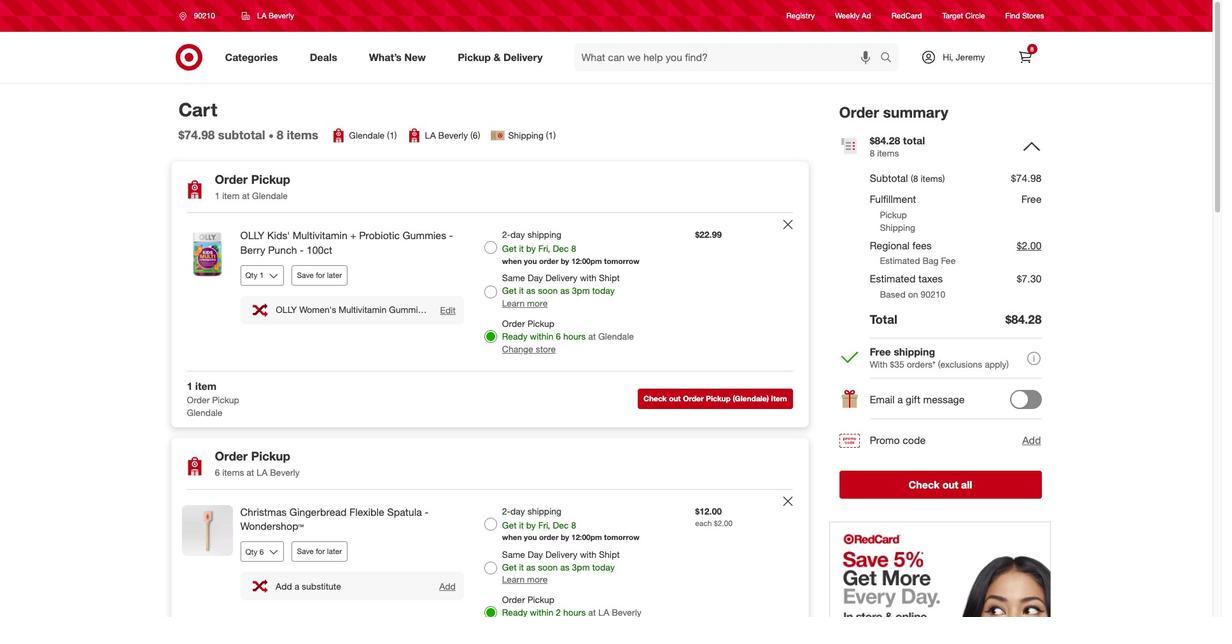 Task type: locate. For each thing, give the bounding box(es) containing it.
shipt for olly kids' multivitamin + probiotic gummies - berry punch - 100ct
[[599, 273, 620, 283]]

2 vertical spatial shipping
[[528, 506, 562, 517]]

0 vertical spatial $84.28
[[870, 134, 901, 147]]

None radio
[[485, 241, 497, 254], [485, 563, 497, 575], [485, 241, 497, 254], [485, 563, 497, 575]]

beverly up christmas
[[270, 467, 300, 478]]

shipping right (6)
[[508, 130, 544, 141]]

search button
[[875, 43, 906, 74]]

1 horizontal spatial add button
[[1022, 433, 1042, 449]]

cart item ready to fulfill group containing christmas gingerbread flexible spatula - wondershop™
[[172, 490, 808, 618]]

8 inside $84.28 total 8 items
[[870, 148, 875, 158]]

1 vertical spatial more
[[527, 575, 548, 586]]

glendale inside order pickup ready within 6 hours at glendale change store
[[599, 331, 634, 342]]

0 vertical spatial 1
[[215, 191, 220, 201]]

order inside order pickup ready within 6 hours at glendale change store
[[502, 318, 525, 329]]

same
[[502, 273, 525, 283], [502, 549, 525, 560]]

shipping
[[508, 130, 544, 141], [880, 222, 916, 233]]

same up order pickup on the bottom of the page
[[502, 549, 525, 560]]

1 vertical spatial olly
[[276, 305, 297, 315]]

shipt for christmas gingerbread flexible spatula - wondershop™
[[599, 549, 620, 560]]

1 same day delivery with shipt get it as soon as 3pm today learn more from the top
[[502, 273, 620, 309]]

0 vertical spatial free
[[1022, 193, 1042, 206]]

1 cart item ready to fulfill group from the top
[[172, 213, 808, 371]]

0 vertical spatial day
[[511, 229, 525, 240]]

0 vertical spatial same day delivery with shipt get it as soon as 3pm today learn more
[[502, 273, 620, 309]]

save up add a substitute
[[297, 547, 314, 557]]

cart item ready to fulfill group
[[172, 213, 808, 371], [172, 490, 808, 618]]

berry left punch
[[240, 244, 265, 257]]

0 vertical spatial olly
[[240, 229, 264, 242]]

2 vertical spatial item
[[772, 394, 787, 404]]

order inside check out order pickup (glendale) item "button"
[[683, 394, 704, 404]]

more
[[527, 298, 548, 309], [527, 575, 548, 586]]

1 vertical spatial save for later button
[[291, 542, 348, 562]]

1 horizontal spatial 6
[[556, 331, 561, 342]]

1 vertical spatial multivitamin
[[339, 305, 387, 315]]

pickup inside 1 item order pickup glendale
[[212, 395, 239, 406]]

2 horizontal spatial items
[[878, 148, 899, 158]]

fees
[[913, 239, 932, 252]]

check for order summary
[[909, 479, 940, 492]]

0 vertical spatial $74.98
[[179, 128, 215, 142]]

1 vertical spatial item
[[195, 380, 217, 393]]

save for later button for gingerbread
[[291, 542, 348, 562]]

1 vertical spatial day
[[528, 549, 543, 560]]

2 with from the top
[[580, 549, 597, 560]]

1 vertical spatial out
[[943, 479, 959, 492]]

based
[[880, 289, 906, 300]]

0 vertical spatial cart item ready to fulfill group
[[172, 213, 808, 371]]

2 when from the top
[[502, 533, 522, 543]]

2 you from the top
[[524, 533, 537, 543]]

(exclusions
[[939, 359, 983, 370]]

la left (6)
[[425, 130, 436, 141]]

a left the substitute
[[295, 581, 299, 592]]

0 vertical spatial same
[[502, 273, 525, 283]]

0 vertical spatial learn
[[502, 298, 525, 309]]

ad
[[862, 11, 872, 21]]

glendale inside 1 item order pickup glendale
[[187, 407, 223, 418]]

la inside la beverly dropdown button
[[257, 11, 267, 20]]

items for order pickup
[[222, 467, 244, 478]]

check inside button
[[909, 479, 940, 492]]

new
[[405, 51, 426, 63]]

2 fri, from the top
[[539, 520, 551, 531]]

for for multivitamin
[[316, 271, 325, 280]]

$2.00 up $7.30
[[1017, 239, 1042, 252]]

0 horizontal spatial a
[[295, 581, 299, 592]]

beverly inside dropdown button
[[269, 11, 294, 20]]

total
[[904, 134, 926, 147]]

save
[[297, 271, 314, 280], [297, 547, 314, 557]]

$7.30
[[1017, 273, 1042, 286]]

same day delivery with shipt get it as soon as 3pm today learn more up order pickup on the bottom of the page
[[502, 549, 620, 586]]

beverly inside list
[[439, 130, 468, 141]]

1 horizontal spatial item
[[222, 191, 240, 201]]

shipping up regional fees
[[880, 222, 916, 233]]

free up with
[[870, 346, 891, 359]]

kids'
[[267, 229, 290, 242]]

soon up 'within'
[[538, 285, 558, 296]]

0 vertical spatial a
[[898, 394, 903, 406]]

1
[[215, 191, 220, 201], [187, 380, 193, 393]]

items inside $84.28 total 8 items
[[878, 148, 899, 158]]

1 store pickup radio from the top
[[485, 331, 497, 343]]

0 horizontal spatial (1)
[[387, 130, 397, 141]]

2 learn from the top
[[502, 575, 525, 586]]

same day delivery with shipt get it as soon as 3pm today learn more for olly kids' multivitamin + probiotic gummies - berry punch - 100ct
[[502, 273, 620, 309]]

2 store pickup radio from the top
[[485, 607, 497, 618]]

1 same from the top
[[502, 273, 525, 283]]

pickup inside the order pickup 1 item at glendale
[[251, 172, 291, 187]]

find stores
[[1006, 11, 1045, 21]]

6
[[556, 331, 561, 342], [215, 467, 220, 478]]

2 12:00pm from the top
[[572, 533, 602, 543]]

2 day from the top
[[511, 506, 525, 517]]

$2.00 down the "$12.00"
[[714, 519, 733, 528]]

0 horizontal spatial items
[[222, 467, 244, 478]]

2-day shipping get it by fri, dec 8 when you order by 12:00pm tomorrow for christmas gingerbread flexible spatula - wondershop™
[[502, 506, 640, 543]]

estimated bag fee
[[880, 256, 956, 266]]

soon up order pickup on the bottom of the page
[[538, 562, 558, 573]]

1 2- from the top
[[502, 229, 511, 240]]

1 vertical spatial check
[[909, 479, 940, 492]]

pickup
[[458, 51, 491, 63], [251, 172, 291, 187], [880, 209, 907, 220], [528, 318, 555, 329], [706, 394, 731, 404], [212, 395, 239, 406], [251, 449, 291, 464], [528, 595, 555, 606]]

1 vertical spatial same
[[502, 549, 525, 560]]

items up the subtotal
[[878, 148, 899, 158]]

2 2- from the top
[[502, 506, 511, 517]]

add button
[[1022, 433, 1042, 449], [439, 581, 457, 593]]

2 vertical spatial at
[[247, 467, 254, 478]]

fri, for christmas gingerbread flexible spatula - wondershop™
[[539, 520, 551, 531]]

2 same day delivery with shipt get it as soon as 3pm today learn more from the top
[[502, 549, 620, 586]]

8 items
[[277, 128, 319, 142]]

olly left kids'
[[240, 229, 264, 242]]

save for later up the substitute
[[297, 547, 342, 557]]

circle
[[966, 11, 986, 21]]

1 horizontal spatial $74.98
[[1012, 172, 1042, 185]]

multivitamin up the 100ct
[[293, 229, 348, 242]]

same for christmas gingerbread flexible spatula - wondershop™
[[502, 549, 525, 560]]

items for $84.28 total
[[878, 148, 899, 158]]

at inside the order pickup 1 item at glendale
[[242, 191, 250, 201]]

order inside order pickup 6 items at la beverly
[[215, 449, 248, 464]]

day
[[511, 229, 525, 240], [511, 506, 525, 517]]

learn up ready
[[502, 298, 525, 309]]

learn
[[502, 298, 525, 309], [502, 575, 525, 586]]

olly kids&#39; multivitamin + probiotic gummies - berry punch - 100ct image
[[182, 229, 233, 280]]

berry inside olly kids' multivitamin + probiotic gummies - berry punch - 100ct
[[240, 244, 265, 257]]

1 learn from the top
[[502, 298, 525, 309]]

list containing glendale (1)
[[331, 128, 556, 144]]

beverly left (6)
[[439, 130, 468, 141]]

0 vertical spatial beverly
[[269, 11, 294, 20]]

beverly up categories 'link'
[[269, 11, 294, 20]]

1 tomorrow from the top
[[604, 257, 640, 266]]

100ct
[[307, 244, 332, 257]]

1 you from the top
[[524, 257, 537, 266]]

0 vertical spatial day
[[528, 273, 543, 283]]

at up christmas
[[247, 467, 254, 478]]

shipt
[[599, 273, 620, 283], [599, 549, 620, 560]]

save for later button down the 100ct
[[291, 265, 348, 286]]

1 vertical spatial shipping
[[894, 346, 936, 359]]

multivitamin right women's
[[339, 305, 387, 315]]

multivitamin inside olly kids' multivitamin + probiotic gummies - berry punch - 100ct
[[293, 229, 348, 242]]

1 vertical spatial shipt
[[599, 549, 620, 560]]

1 more from the top
[[527, 298, 548, 309]]

2 later from the top
[[327, 547, 342, 557]]

with
[[870, 359, 888, 370]]

free inside free shipping with $35 orders* (exclusions apply)
[[870, 346, 891, 359]]

1 vertical spatial $84.28
[[1006, 312, 1042, 327]]

1 order from the top
[[539, 257, 559, 266]]

0 horizontal spatial olly
[[240, 229, 264, 242]]

based on 90210
[[880, 289, 946, 300]]

$12.00
[[696, 506, 722, 517]]

Store pickup radio
[[485, 331, 497, 343], [485, 607, 497, 618]]

save for later button up the substitute
[[291, 542, 348, 562]]

2 shipt from the top
[[599, 549, 620, 560]]

1 day from the top
[[528, 273, 543, 283]]

0 horizontal spatial 90210
[[194, 11, 215, 20]]

free up $2.00 button
[[1022, 193, 1042, 206]]

1 12:00pm from the top
[[572, 257, 602, 266]]

0 vertical spatial gummies
[[403, 229, 447, 242]]

olly inside olly kids' multivitamin + probiotic gummies - berry punch - 100ct
[[240, 229, 264, 242]]

you for christmas gingerbread flexible spatula - wondershop™
[[524, 533, 537, 543]]

delivery up order pickup on the bottom of the page
[[546, 549, 578, 560]]

redcard
[[892, 11, 922, 21]]

0 horizontal spatial 1
[[187, 380, 193, 393]]

save for later for gingerbread
[[297, 547, 342, 557]]

save for later
[[297, 271, 342, 280], [297, 547, 342, 557]]

0 vertical spatial tomorrow
[[604, 257, 640, 266]]

out for order summary
[[943, 479, 959, 492]]

gummies left edit
[[389, 305, 427, 315]]

2 3pm from the top
[[572, 562, 590, 573]]

1 vertical spatial beverly
[[439, 130, 468, 141]]

2 get from the top
[[502, 285, 517, 296]]

0 vertical spatial dec
[[553, 243, 569, 254]]

at inside order pickup 6 items at la beverly
[[247, 467, 254, 478]]

1 vertical spatial 2-day shipping get it by fri, dec 8 when you order by 12:00pm tomorrow
[[502, 506, 640, 543]]

day for olly kids' multivitamin + probiotic gummies - berry punch - 100ct
[[511, 229, 525, 240]]

order for order pickup 1 item at glendale
[[215, 172, 248, 187]]

out inside check out all button
[[943, 479, 959, 492]]

when
[[502, 257, 522, 266], [502, 533, 522, 543]]

at inside order pickup ready within 6 hours at glendale change store
[[589, 331, 596, 342]]

items inside order pickup 6 items at la beverly
[[222, 467, 244, 478]]

estimated down regional fees
[[880, 256, 921, 266]]

fulfillment
[[870, 193, 917, 206]]

when for christmas gingerbread flexible spatula - wondershop™
[[502, 533, 522, 543]]

- inside christmas gingerbread flexible spatula - wondershop™
[[425, 506, 429, 519]]

4 get from the top
[[502, 562, 517, 573]]

save down the 100ct
[[297, 271, 314, 280]]

save for later button
[[291, 265, 348, 286], [291, 542, 348, 562]]

$74.98 for $74.98
[[1012, 172, 1042, 185]]

order pickup ready within 6 hours at glendale change store
[[502, 318, 634, 355]]

2 order from the top
[[539, 533, 559, 543]]

you
[[524, 257, 537, 266], [524, 533, 537, 543]]

cart item ready to fulfill group containing olly kids' multivitamin + probiotic gummies - berry punch - 100ct
[[172, 213, 808, 371]]

more up order pickup on the bottom of the page
[[527, 575, 548, 586]]

code
[[903, 435, 926, 447]]

1 day from the top
[[511, 229, 525, 240]]

1 vertical spatial day
[[511, 506, 525, 517]]

at
[[242, 191, 250, 201], [589, 331, 596, 342], [247, 467, 254, 478]]

berry left 130ct
[[436, 305, 458, 315]]

2 for from the top
[[316, 547, 325, 557]]

order
[[840, 103, 880, 121], [215, 172, 248, 187], [502, 318, 525, 329], [683, 394, 704, 404], [187, 395, 210, 406], [215, 449, 248, 464], [502, 595, 525, 606]]

0 horizontal spatial out
[[669, 394, 681, 404]]

weekly ad
[[836, 11, 872, 21]]

check inside "button"
[[644, 394, 667, 404]]

learn more button up order pickup on the bottom of the page
[[502, 574, 548, 587]]

la inside list
[[425, 130, 436, 141]]

0 vertical spatial when
[[502, 257, 522, 266]]

1 horizontal spatial check
[[909, 479, 940, 492]]

1 fri, from the top
[[539, 243, 551, 254]]

dec
[[553, 243, 569, 254], [553, 520, 569, 531]]

delivery up order pickup ready within 6 hours at glendale change store at the bottom of the page
[[546, 273, 578, 283]]

soon for christmas gingerbread flexible spatula - wondershop™
[[538, 562, 558, 573]]

more up 'within'
[[527, 298, 548, 309]]

0 vertical spatial la
[[257, 11, 267, 20]]

2 2-day shipping get it by fri, dec 8 when you order by 12:00pm tomorrow from the top
[[502, 506, 640, 543]]

$84.28 inside $84.28 total 8 items
[[870, 134, 901, 147]]

at right 'hours' at the left
[[589, 331, 596, 342]]

beverly for la beverly
[[269, 11, 294, 20]]

when for olly kids' multivitamin + probiotic gummies - berry punch - 100ct
[[502, 257, 522, 266]]

multivitamin for +
[[293, 229, 348, 242]]

2 save for later from the top
[[297, 547, 342, 557]]

soon
[[538, 285, 558, 296], [538, 562, 558, 573]]

0 vertical spatial add button
[[1022, 433, 1042, 449]]

total
[[870, 312, 898, 327]]

2-day shipping get it by fri, dec 8 when you order by 12:00pm tomorrow for olly kids' multivitamin + probiotic gummies - berry punch - 100ct
[[502, 229, 640, 266]]

day for christmas gingerbread flexible spatula - wondershop™
[[528, 549, 543, 560]]

order inside the order pickup 1 item at glendale
[[215, 172, 248, 187]]

0 vertical spatial you
[[524, 257, 537, 266]]

la up categories 'link'
[[257, 11, 267, 20]]

90210 left la beverly dropdown button at the left
[[194, 11, 215, 20]]

2 learn more button from the top
[[502, 574, 548, 587]]

add
[[1023, 434, 1042, 447], [276, 581, 292, 592], [440, 581, 456, 592]]

1 vertical spatial today
[[593, 562, 615, 573]]

0 vertical spatial store pickup radio
[[485, 331, 497, 343]]

item
[[222, 191, 240, 201], [195, 380, 217, 393], [772, 394, 787, 404]]

weekly
[[836, 11, 860, 21]]

0 vertical spatial 2-day shipping get it by fri, dec 8 when you order by 12:00pm tomorrow
[[502, 229, 640, 266]]

list
[[331, 128, 556, 144]]

today for olly kids' multivitamin + probiotic gummies - berry punch - 100ct
[[593, 285, 615, 296]]

at down subtotal
[[242, 191, 250, 201]]

1 vertical spatial order
[[539, 533, 559, 543]]

0 vertical spatial today
[[593, 285, 615, 296]]

$74.98
[[179, 128, 215, 142], [1012, 172, 1042, 185]]

0 horizontal spatial $2.00
[[714, 519, 733, 528]]

1 vertical spatial $2.00
[[714, 519, 733, 528]]

registry
[[787, 11, 815, 21]]

1 vertical spatial with
[[580, 549, 597, 560]]

2-day shipping get it by fri, dec 8 when you order by 12:00pm tomorrow
[[502, 229, 640, 266], [502, 506, 640, 543]]

olly for olly kids' multivitamin + probiotic gummies - berry punch - 100ct
[[240, 229, 264, 242]]

1 horizontal spatial 1
[[215, 191, 220, 201]]

a left gift at the right bottom of the page
[[898, 394, 903, 406]]

delivery
[[504, 51, 543, 63], [546, 273, 578, 283], [546, 549, 578, 560]]

1 vertical spatial learn
[[502, 575, 525, 586]]

for down the 100ct
[[316, 271, 325, 280]]

0 vertical spatial order
[[539, 257, 559, 266]]

olly left women's
[[276, 305, 297, 315]]

glendale
[[349, 130, 385, 141], [252, 191, 288, 201], [599, 331, 634, 342], [187, 407, 223, 418]]

8 link
[[1012, 43, 1040, 71]]

90210 down taxes
[[921, 289, 946, 300]]

2 cart item ready to fulfill group from the top
[[172, 490, 808, 618]]

order summary
[[840, 103, 949, 121]]

learn up order pickup on the bottom of the page
[[502, 575, 525, 586]]

1 vertical spatial berry
[[436, 305, 458, 315]]

day for christmas gingerbread flexible spatula - wondershop™
[[511, 506, 525, 517]]

today
[[593, 285, 615, 296], [593, 562, 615, 573]]

0 horizontal spatial add
[[276, 581, 292, 592]]

1 later from the top
[[327, 271, 342, 280]]

out
[[669, 394, 681, 404], [943, 479, 959, 492]]

2 today from the top
[[593, 562, 615, 573]]

items right subtotal
[[287, 128, 319, 142]]

1 vertical spatial soon
[[538, 562, 558, 573]]

2 soon from the top
[[538, 562, 558, 573]]

1 vertical spatial save
[[297, 547, 314, 557]]

None radio
[[485, 286, 497, 299], [485, 518, 497, 531], [485, 286, 497, 299], [485, 518, 497, 531]]

1 vertical spatial 1
[[187, 380, 193, 393]]

(8
[[911, 174, 919, 184]]

save for later for kids'
[[297, 271, 342, 280]]

learn more button for olly kids' multivitamin + probiotic gummies - berry punch - 100ct
[[502, 297, 548, 310]]

0 horizontal spatial free
[[870, 346, 891, 359]]

1 when from the top
[[502, 257, 522, 266]]

0 vertical spatial berry
[[240, 244, 265, 257]]

learn more button up ready
[[502, 297, 548, 310]]

day up 'within'
[[528, 273, 543, 283]]

check out order pickup (glendale) item button
[[638, 389, 793, 410]]

store pickup radio for christmas gingerbread flexible spatula - wondershop™
[[485, 607, 497, 618]]

1 (1) from the left
[[387, 130, 397, 141]]

1 horizontal spatial out
[[943, 479, 959, 492]]

save for later down the 100ct
[[297, 271, 342, 280]]

1 vertical spatial you
[[524, 533, 537, 543]]

learn for olly kids' multivitamin + probiotic gummies - berry punch - 100ct
[[502, 298, 525, 309]]

1 vertical spatial 6
[[215, 467, 220, 478]]

1 inside 1 item order pickup glendale
[[187, 380, 193, 393]]

same up ready
[[502, 273, 525, 283]]

pickup inside "button"
[[706, 394, 731, 404]]

$84.28 down $7.30
[[1006, 312, 1042, 327]]

order pickup 6 items at la beverly
[[215, 449, 300, 478]]

0 vertical spatial delivery
[[504, 51, 543, 63]]

2 save for later button from the top
[[291, 542, 348, 562]]

1 vertical spatial at
[[589, 331, 596, 342]]

1 vertical spatial delivery
[[546, 273, 578, 283]]

1 vertical spatial dec
[[553, 520, 569, 531]]

1 vertical spatial estimated
[[870, 273, 916, 286]]

1 2-day shipping get it by fri, dec 8 when you order by 12:00pm tomorrow from the top
[[502, 229, 640, 266]]

0 vertical spatial for
[[316, 271, 325, 280]]

jeremy
[[956, 52, 986, 62]]

message
[[924, 394, 965, 406]]

wondershop™
[[240, 521, 304, 533]]

check for 1
[[644, 394, 667, 404]]

0 vertical spatial 90210
[[194, 11, 215, 20]]

day up order pickup on the bottom of the page
[[528, 549, 543, 560]]

later down christmas gingerbread flexible spatula - wondershop™
[[327, 547, 342, 557]]

email a gift message
[[870, 394, 965, 406]]

6 up the christmas gingerbread flexible spatula - wondershop&#8482; image
[[215, 467, 220, 478]]

1 save from the top
[[297, 271, 314, 280]]

1 save for later from the top
[[297, 271, 342, 280]]

weekly ad link
[[836, 10, 872, 21]]

shipping
[[528, 229, 562, 240], [894, 346, 936, 359], [528, 506, 562, 517]]

0 horizontal spatial $84.28
[[870, 134, 901, 147]]

1 vertical spatial for
[[316, 547, 325, 557]]

$84.28 for $84.28
[[1006, 312, 1042, 327]]

2 more from the top
[[527, 575, 548, 586]]

1 vertical spatial $74.98
[[1012, 172, 1042, 185]]

6 inside order pickup 6 items at la beverly
[[215, 467, 220, 478]]

0 vertical spatial save for later button
[[291, 265, 348, 286]]

olly for olly women's multivitamin gummies - berry - 130ct
[[276, 305, 297, 315]]

target circle
[[943, 11, 986, 21]]

2 (1) from the left
[[546, 130, 556, 141]]

later for multivitamin
[[327, 271, 342, 280]]

la up christmas
[[257, 467, 268, 478]]

1 save for later button from the top
[[291, 265, 348, 286]]

same day delivery with shipt get it as soon as 3pm today learn more up order pickup ready within 6 hours at glendale change store at the bottom of the page
[[502, 273, 620, 309]]

2 same from the top
[[502, 549, 525, 560]]

3pm for christmas gingerbread flexible spatula - wondershop™
[[572, 562, 590, 573]]

0 horizontal spatial check
[[644, 394, 667, 404]]

1 3pm from the top
[[572, 285, 590, 296]]

2 dec from the top
[[553, 520, 569, 531]]

$2.00 button
[[1017, 237, 1042, 255]]

shipping (1)
[[508, 130, 556, 141]]

2 vertical spatial delivery
[[546, 549, 578, 560]]

0 vertical spatial check
[[644, 394, 667, 404]]

1 soon from the top
[[538, 285, 558, 296]]

1 vertical spatial gummies
[[389, 305, 427, 315]]

tomorrow for christmas gingerbread flexible spatula - wondershop™
[[604, 533, 640, 543]]

punch
[[268, 244, 297, 257]]

same day delivery with shipt get it as soon as 3pm today learn more
[[502, 273, 620, 309], [502, 549, 620, 586]]

items up christmas
[[222, 467, 244, 478]]

store pickup radio for olly kids' multivitamin + probiotic gummies - berry punch - 100ct
[[485, 331, 497, 343]]

1 dec from the top
[[553, 243, 569, 254]]

0 vertical spatial item
[[222, 191, 240, 201]]

stores
[[1023, 11, 1045, 21]]

1 with from the top
[[580, 273, 597, 283]]

2 horizontal spatial add
[[1023, 434, 1042, 447]]

(1) for shipping (1)
[[546, 130, 556, 141]]

estimated up based
[[870, 273, 916, 286]]

free
[[1022, 193, 1042, 206], [870, 346, 891, 359]]

1 for from the top
[[316, 271, 325, 280]]

summary
[[884, 103, 949, 121]]

learn more button for christmas gingerbread flexible spatula - wondershop™
[[502, 574, 548, 587]]

later down the 100ct
[[327, 271, 342, 280]]

1 vertical spatial free
[[870, 346, 891, 359]]

0 vertical spatial shipping
[[508, 130, 544, 141]]

out inside check out order pickup (glendale) item "button"
[[669, 394, 681, 404]]

90210
[[194, 11, 215, 20], [921, 289, 946, 300]]

delivery right &
[[504, 51, 543, 63]]

1 today from the top
[[593, 285, 615, 296]]

1 learn more button from the top
[[502, 297, 548, 310]]

shipping inside free shipping with $35 orders* (exclusions apply)
[[894, 346, 936, 359]]

2 day from the top
[[528, 549, 543, 560]]

order pickup 1 item at glendale
[[215, 172, 291, 201]]

pickup inside order pickup ready within 6 hours at glendale change store
[[528, 318, 555, 329]]

1 vertical spatial items
[[878, 148, 899, 158]]

$84.28 left total
[[870, 134, 901, 147]]

within
[[530, 331, 554, 342]]

gummies right probiotic
[[403, 229, 447, 242]]

for up the substitute
[[316, 547, 325, 557]]

1 get from the top
[[502, 243, 517, 254]]

6 left 'hours' at the left
[[556, 331, 561, 342]]

0 vertical spatial shipping
[[528, 229, 562, 240]]

2 save from the top
[[297, 547, 314, 557]]

tomorrow
[[604, 257, 640, 266], [604, 533, 640, 543]]

subtotal (8 items)
[[870, 172, 945, 185]]

0 vertical spatial 6
[[556, 331, 561, 342]]

what's new
[[369, 51, 426, 63]]

2 vertical spatial la
[[257, 467, 268, 478]]

(1)
[[387, 130, 397, 141], [546, 130, 556, 141]]

delivery for christmas gingerbread flexible spatula - wondershop™
[[546, 549, 578, 560]]

1 shipt from the top
[[599, 273, 620, 283]]

0 horizontal spatial shipping
[[508, 130, 544, 141]]

2 tomorrow from the top
[[604, 533, 640, 543]]

1 vertical spatial when
[[502, 533, 522, 543]]

3pm
[[572, 285, 590, 296], [572, 562, 590, 573]]

multivitamin for gummies
[[339, 305, 387, 315]]

1 horizontal spatial a
[[898, 394, 903, 406]]



Task type: vqa. For each thing, say whether or not it's contained in the screenshot.
the bottommost $2.00
yes



Task type: describe. For each thing, give the bounding box(es) containing it.
hi, jeremy
[[943, 52, 986, 62]]

a for substitute
[[295, 581, 299, 592]]

add for the bottom add button
[[440, 581, 456, 592]]

4 it from the top
[[519, 562, 524, 573]]

categories link
[[214, 43, 294, 71]]

add a substitute
[[276, 581, 341, 592]]

with for christmas gingerbread flexible spatula - wondershop™
[[580, 549, 597, 560]]

email
[[870, 394, 895, 406]]

target redcard save 5% get more every day. in store & online. apply now for a credit or debit redcard. *some restrictions apply. image
[[829, 522, 1051, 618]]

item inside "button"
[[772, 394, 787, 404]]

find
[[1006, 11, 1021, 21]]

$84.28 total 8 items
[[870, 134, 926, 158]]

christmas gingerbread flexible spatula - wondershop™
[[240, 506, 429, 533]]

(1) for glendale (1)
[[387, 130, 397, 141]]

orders*
[[907, 359, 936, 370]]

subtotal
[[870, 172, 909, 185]]

6 inside order pickup ready within 6 hours at glendale change store
[[556, 331, 561, 342]]

3 it from the top
[[519, 520, 524, 531]]

1 it from the top
[[519, 243, 524, 254]]

2- for olly kids' multivitamin + probiotic gummies - berry punch - 100ct
[[502, 229, 511, 240]]

1 vertical spatial 90210
[[921, 289, 946, 300]]

$22.99
[[696, 229, 722, 240]]

check out all
[[909, 479, 973, 492]]

substitute
[[302, 581, 341, 592]]

edit
[[440, 305, 456, 316]]

1 horizontal spatial berry
[[436, 305, 458, 315]]

pickup & delivery link
[[447, 43, 559, 71]]

3 get from the top
[[502, 520, 517, 531]]

order for olly kids' multivitamin + probiotic gummies - berry punch - 100ct
[[539, 257, 559, 266]]

cart item ready to fulfill group for order pickup 1 item at glendale
[[172, 213, 808, 371]]

free for free shipping with $35 orders* (exclusions apply)
[[870, 346, 891, 359]]

glendale inside list
[[349, 130, 385, 141]]

What can we help you find? suggestions appear below search field
[[574, 43, 884, 71]]

save for kids'
[[297, 271, 314, 280]]

order for christmas gingerbread flexible spatula - wondershop™
[[539, 533, 559, 543]]

order for order pickup
[[502, 595, 525, 606]]

bag
[[923, 256, 939, 266]]

order for order pickup 6 items at la beverly
[[215, 449, 248, 464]]

olly kids' multivitamin + probiotic gummies - berry punch - 100ct
[[240, 229, 453, 257]]

cart item ready to fulfill group for order pickup 6 items at la beverly
[[172, 490, 808, 618]]

christmas gingerbread flexible spatula - wondershop™ link
[[240, 505, 464, 534]]

3pm for olly kids' multivitamin + probiotic gummies - berry punch - 100ct
[[572, 285, 590, 296]]

flexible
[[350, 506, 385, 519]]

$35
[[890, 359, 905, 370]]

delivery for olly kids' multivitamin + probiotic gummies - berry punch - 100ct
[[546, 273, 578, 283]]

more for olly kids' multivitamin + probiotic gummies - berry punch - 100ct
[[527, 298, 548, 309]]

for for flexible
[[316, 547, 325, 557]]

all
[[962, 479, 973, 492]]

order inside 1 item order pickup glendale
[[187, 395, 210, 406]]

what's
[[369, 51, 402, 63]]

90210 button
[[171, 4, 229, 27]]

more for christmas gingerbread flexible spatula - wondershop™
[[527, 575, 548, 586]]

la for la beverly (6)
[[425, 130, 436, 141]]

estimated for estimated taxes
[[870, 273, 916, 286]]

glendale inside the order pickup 1 item at glendale
[[252, 191, 288, 201]]

la inside order pickup 6 items at la beverly
[[257, 467, 268, 478]]

olly kids' multivitamin + probiotic gummies - berry punch - 100ct link
[[240, 229, 464, 258]]

soon for olly kids' multivitamin + probiotic gummies - berry punch - 100ct
[[538, 285, 558, 296]]

la beverly button
[[234, 4, 302, 27]]

1 item order pickup glendale
[[187, 380, 239, 418]]

12:00pm for christmas gingerbread flexible spatula - wondershop™
[[572, 533, 602, 543]]

christmas
[[240, 506, 287, 519]]

target circle link
[[943, 10, 986, 21]]

+
[[350, 229, 357, 242]]

order for order pickup ready within 6 hours at glendale change store
[[502, 318, 525, 329]]

beverly inside order pickup 6 items at la beverly
[[270, 467, 300, 478]]

save for gingerbread
[[297, 547, 314, 557]]

0 vertical spatial items
[[287, 128, 319, 142]]

check out all button
[[840, 472, 1042, 500]]

delivery inside "pickup & delivery" link
[[504, 51, 543, 63]]

2 it from the top
[[519, 285, 524, 296]]

2- for christmas gingerbread flexible spatula - wondershop™
[[502, 506, 511, 517]]

items)
[[921, 174, 945, 184]]

christmas gingerbread flexible spatula - wondershop&#8482; image
[[182, 505, 233, 556]]

change store button
[[502, 343, 556, 356]]

shipping for christmas gingerbread flexible spatula - wondershop™
[[528, 506, 562, 517]]

same day delivery with shipt get it as soon as 3pm today learn more for christmas gingerbread flexible spatula - wondershop™
[[502, 549, 620, 586]]

registry link
[[787, 10, 815, 21]]

free for free
[[1022, 193, 1042, 206]]

fee
[[942, 256, 956, 266]]

hi,
[[943, 52, 954, 62]]

at for christmas gingerbread flexible spatula - wondershop™
[[247, 467, 254, 478]]

shipping for olly kids' multivitamin + probiotic gummies - berry punch - 100ct
[[528, 229, 562, 240]]

same for olly kids' multivitamin + probiotic gummies - berry punch - 100ct
[[502, 273, 525, 283]]

gift
[[906, 394, 921, 406]]

pickup inside order pickup 6 items at la beverly
[[251, 449, 291, 464]]

today for christmas gingerbread flexible spatula - wondershop™
[[593, 562, 615, 573]]

&
[[494, 51, 501, 63]]

item inside the order pickup 1 item at glendale
[[222, 191, 240, 201]]

store
[[536, 344, 556, 355]]

la for la beverly
[[257, 11, 267, 20]]

90210 inside dropdown button
[[194, 11, 215, 20]]

learn for christmas gingerbread flexible spatula - wondershop™
[[502, 575, 525, 586]]

edit button
[[440, 304, 457, 316]]

pickup shipping
[[880, 209, 916, 233]]

ready
[[502, 331, 528, 342]]

item inside 1 item order pickup glendale
[[195, 380, 217, 393]]

la beverly
[[257, 11, 294, 20]]

cart
[[179, 98, 218, 121]]

gummies inside olly kids' multivitamin + probiotic gummies - berry punch - 100ct
[[403, 229, 447, 242]]

(glendale)
[[733, 394, 769, 404]]

1 horizontal spatial shipping
[[880, 222, 916, 233]]

at for olly kids' multivitamin + probiotic gummies - berry punch - 100ct
[[242, 191, 250, 201]]

day for olly kids' multivitamin + probiotic gummies - berry punch - 100ct
[[528, 273, 543, 283]]

later for flexible
[[327, 547, 342, 557]]

fri, for olly kids' multivitamin + probiotic gummies - berry punch - 100ct
[[539, 243, 551, 254]]

$74.98 for $74.98 subtotal
[[179, 128, 215, 142]]

regional fees
[[870, 239, 932, 252]]

pickup & delivery
[[458, 51, 543, 63]]

what's new link
[[358, 43, 442, 71]]

beverly for la beverly (6)
[[439, 130, 468, 141]]

free shipping with $35 orders* (exclusions apply)
[[870, 346, 1009, 370]]

dec for christmas gingerbread flexible spatula - wondershop™
[[553, 520, 569, 531]]

each
[[696, 519, 712, 528]]

out for 1
[[669, 394, 681, 404]]

taxes
[[919, 273, 943, 286]]

with for olly kids' multivitamin + probiotic gummies - berry punch - 100ct
[[580, 273, 597, 283]]

a for gift
[[898, 394, 903, 406]]

hours
[[564, 331, 586, 342]]

130ct
[[466, 305, 489, 315]]

redcard link
[[892, 10, 922, 21]]

dec for olly kids' multivitamin + probiotic gummies - berry punch - 100ct
[[553, 243, 569, 254]]

probiotic
[[359, 229, 400, 242]]

pickup inside the pickup shipping
[[880, 209, 907, 220]]

glendale (1)
[[349, 130, 397, 141]]

1 vertical spatial add button
[[439, 581, 457, 593]]

12:00pm for olly kids' multivitamin + probiotic gummies - berry punch - 100ct
[[572, 257, 602, 266]]

save for later button for kids'
[[291, 265, 348, 286]]

$2.00 inside "$12.00 each $2.00"
[[714, 519, 733, 528]]

regional
[[870, 239, 910, 252]]

promo
[[870, 435, 900, 447]]

$84.28 for $84.28 total 8 items
[[870, 134, 901, 147]]

check out order pickup (glendale) item
[[644, 394, 787, 404]]

add for add a substitute
[[276, 581, 292, 592]]

$74.98 subtotal
[[179, 128, 265, 142]]

order pickup
[[502, 595, 555, 606]]

estimated for estimated bag fee
[[880, 256, 921, 266]]

tomorrow for olly kids' multivitamin + probiotic gummies - berry punch - 100ct
[[604, 257, 640, 266]]

order for order summary
[[840, 103, 880, 121]]

you for olly kids' multivitamin + probiotic gummies - berry punch - 100ct
[[524, 257, 537, 266]]

spatula
[[387, 506, 422, 519]]

search
[[875, 52, 906, 65]]

add for top add button
[[1023, 434, 1042, 447]]

1 inside the order pickup 1 item at glendale
[[215, 191, 220, 201]]

$12.00 each $2.00
[[696, 506, 733, 528]]

subtotal
[[218, 128, 265, 142]]

deals
[[310, 51, 337, 63]]

olly women's multivitamin gummies - berry - 130ct
[[276, 305, 489, 315]]

1 horizontal spatial $2.00
[[1017, 239, 1042, 252]]

on
[[909, 289, 919, 300]]



